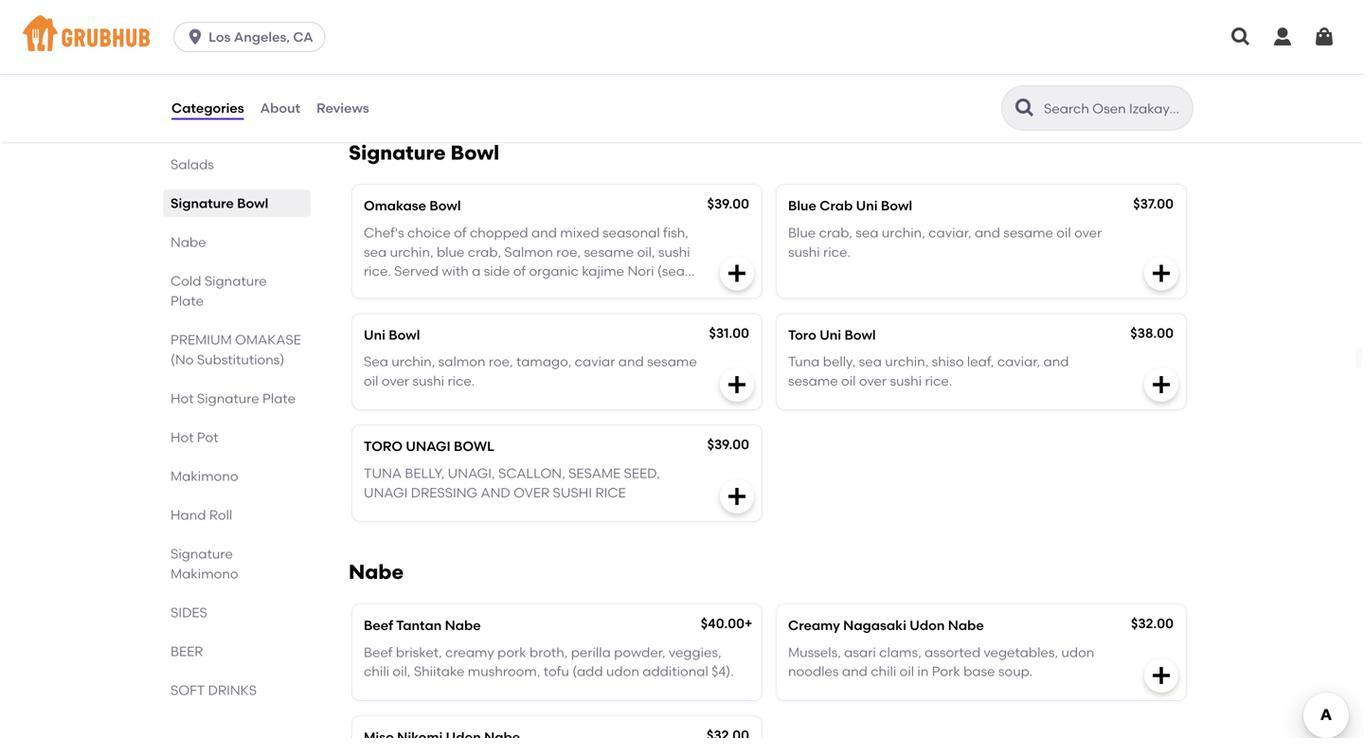 Task type: locate. For each thing, give the bounding box(es) containing it.
1 vertical spatial plate
[[263, 390, 296, 407]]

blue crab uni bowl
[[789, 198, 913, 214]]

$39.00 for tuna belly, unagi, scallon, sesame seed, unagi dressing and over sushi rice
[[708, 437, 750, 453]]

sesame
[[1004, 225, 1054, 241], [584, 244, 634, 260], [647, 354, 697, 370], [789, 373, 838, 389]]

beef tantan nabe
[[364, 618, 481, 634]]

makimono up the hand roll
[[171, 468, 238, 484]]

premium omakase (no substitutions)
[[171, 332, 301, 368]]

cold signature plate
[[171, 273, 267, 309]]

$37.00
[[1134, 196, 1174, 212]]

nabe up "creamy"
[[445, 618, 481, 634]]

hot
[[171, 390, 194, 407], [171, 429, 194, 445]]

over
[[514, 485, 550, 501]]

1 vertical spatial sea
[[364, 244, 387, 260]]

over inside the tuna belly, sea urchin, shiso leaf, caviar, and sesame oil over sushi rice.
[[859, 373, 887, 389]]

svg image for tuna belly, sea urchin, shiso leaf, caviar, and sesame oil over sushi rice.
[[1151, 374, 1173, 396]]

0 vertical spatial unagi
[[406, 439, 451, 455]]

in
[[918, 664, 929, 680]]

1 vertical spatial $39.00
[[708, 437, 750, 453]]

2 hot from the top
[[171, 429, 194, 445]]

sushi inside the tuna belly, sea urchin, shiso leaf, caviar, and sesame oil over sushi rice.
[[890, 373, 922, 389]]

0 vertical spatial crab,
[[819, 225, 853, 241]]

signature right "cold"
[[205, 273, 267, 289]]

plate for cold signature plate
[[171, 293, 204, 309]]

uni right toro
[[820, 327, 842, 343]]

urchin, up served
[[390, 244, 434, 260]]

kajime
[[582, 263, 625, 279]]

rice. down crab
[[824, 244, 851, 260]]

salmon
[[505, 244, 553, 260]]

urchin, left shiso
[[885, 354, 929, 370]]

1 horizontal spatial plate
[[263, 390, 296, 407]]

sea inside "blue crab, sea urchin, caviar, and sesame oil over sushi rice."
[[856, 225, 879, 241]]

uni right crab
[[856, 198, 878, 214]]

bowl down trumpet
[[389, 327, 420, 343]]

(no
[[171, 352, 194, 368]]

0 vertical spatial hot
[[171, 390, 194, 407]]

mussels,
[[789, 644, 841, 661]]

powder,
[[614, 644, 666, 661]]

blue down blue crab uni bowl
[[789, 225, 816, 241]]

oil, inside beef brisket, creamy pork broth, perilla powder, veggies, chili oil, shiitake mushroom, tofu (add udon additional $4).
[[393, 664, 411, 680]]

crab, inside "blue crab, sea urchin, caviar, and sesame oil over sushi rice."
[[819, 225, 853, 241]]

sea down chef's
[[364, 244, 387, 260]]

svg image
[[1314, 26, 1336, 48], [186, 27, 205, 46], [726, 374, 749, 396], [1151, 374, 1173, 396], [726, 485, 749, 508]]

0 horizontal spatial uni
[[364, 327, 386, 343]]

scallon,
[[499, 465, 566, 481]]

chili inside the mussels, asari clams, assorted vegetables, udon noodles and chili oil in pork base soup.
[[871, 664, 897, 680]]

$40.00 +
[[701, 616, 753, 632]]

uni up the sea
[[364, 327, 386, 343]]

makimono up sides
[[171, 566, 238, 582]]

rice
[[596, 485, 626, 501]]

2 beef from the top
[[364, 644, 393, 661]]

1 vertical spatial unagi
[[364, 485, 408, 501]]

0 horizontal spatial oil,
[[393, 664, 411, 680]]

1 makimono from the top
[[171, 468, 238, 484]]

1 horizontal spatial of
[[513, 263, 526, 279]]

urchin, inside "blue crab, sea urchin, caviar, and sesame oil over sushi rice."
[[882, 225, 926, 241]]

0 vertical spatial plate
[[171, 293, 204, 309]]

rice. up trumpet
[[364, 263, 391, 279]]

veggies,
[[669, 644, 722, 661]]

and
[[481, 485, 511, 501]]

roll
[[209, 507, 232, 523]]

1 vertical spatial crab,
[[468, 244, 501, 260]]

blue
[[789, 198, 817, 214], [789, 225, 816, 241]]

0 vertical spatial of
[[454, 225, 467, 241]]

signature down the hand roll
[[171, 546, 233, 562]]

0 horizontal spatial roe,
[[489, 354, 513, 370]]

svg image inside the los angeles, ca button
[[186, 27, 205, 46]]

hot down (no
[[171, 390, 194, 407]]

1 vertical spatial caviar,
[[998, 354, 1041, 370]]

1 vertical spatial beef
[[364, 644, 393, 661]]

urchin, down blue crab uni bowl
[[882, 225, 926, 241]]

udon down powder,
[[607, 664, 640, 680]]

tantan
[[396, 618, 442, 634]]

tuna belly, unagi, scallon, sesame seed, unagi dressing and over sushi rice
[[364, 465, 660, 501]]

salmon
[[439, 354, 486, 370]]

0 vertical spatial signature bowl
[[349, 141, 500, 165]]

belly,
[[405, 465, 445, 481]]

blue for blue crab, sea urchin, caviar, and sesame oil over sushi rice.
[[789, 225, 816, 241]]

substitutions)
[[197, 352, 285, 368]]

$40.00
[[701, 616, 745, 632]]

dressing
[[411, 485, 478, 501]]

a
[[472, 263, 481, 279]]

plate down substitutions)
[[263, 390, 296, 407]]

plate down "cold"
[[171, 293, 204, 309]]

tofu
[[544, 664, 569, 680]]

nabe up tantan
[[349, 560, 404, 584]]

tuna belly, sea urchin, shiso leaf, caviar, and sesame oil over sushi rice.
[[789, 354, 1070, 389]]

bowl up "cold signature plate" at the top left of page
[[237, 195, 269, 211]]

nabe
[[171, 234, 206, 250], [349, 560, 404, 584], [445, 618, 481, 634], [948, 618, 985, 634]]

chef's choice of chopped and mixed seasonal fish, sea urchin, blue crab, salmon roe, sesame oil, sushi rice. served with a side of organic kajime nori (sea trumpet seaweed).
[[364, 225, 690, 298]]

1 vertical spatial signature bowl
[[171, 195, 269, 211]]

over
[[1075, 225, 1103, 241], [382, 373, 410, 389], [859, 373, 887, 389]]

hot left pot
[[171, 429, 194, 445]]

unagi inside tuna belly, unagi, scallon, sesame seed, unagi dressing and over sushi rice
[[364, 485, 408, 501]]

rice. down shiso
[[925, 373, 953, 389]]

1 chili from the left
[[364, 664, 390, 680]]

svg image
[[1230, 26, 1253, 48], [1272, 26, 1295, 48], [726, 66, 749, 88], [726, 262, 749, 285], [1151, 262, 1173, 285], [1151, 664, 1173, 687]]

nagasaki
[[844, 618, 907, 634]]

0 horizontal spatial over
[[382, 373, 410, 389]]

signature inside "cold signature plate"
[[205, 273, 267, 289]]

1 horizontal spatial udon
[[1062, 644, 1095, 661]]

1 $39.00 from the top
[[708, 196, 750, 212]]

1 vertical spatial blue
[[789, 225, 816, 241]]

sea urchin, salmon roe, tamago, caviar and sesame oil over sushi rice.
[[364, 354, 697, 389]]

1 blue from the top
[[789, 198, 817, 214]]

blue left crab
[[789, 198, 817, 214]]

mushroom,
[[468, 664, 541, 680]]

0 horizontal spatial crab,
[[468, 244, 501, 260]]

2 blue from the top
[[789, 225, 816, 241]]

roe,
[[557, 244, 581, 260], [489, 354, 513, 370]]

1 horizontal spatial chili
[[871, 664, 897, 680]]

signature down salads
[[171, 195, 234, 211]]

1 vertical spatial of
[[513, 263, 526, 279]]

hand
[[171, 507, 206, 523]]

unagi up belly,
[[406, 439, 451, 455]]

sushi inside "chef's choice of chopped and mixed seasonal fish, sea urchin, blue crab, salmon roe, sesame oil, sushi rice. served with a side of organic kajime nori (sea trumpet seaweed)."
[[659, 244, 690, 260]]

chili left 'shiitake'
[[364, 664, 390, 680]]

1 vertical spatial roe,
[[489, 354, 513, 370]]

svg image for tuna belly, unagi, scallon, sesame seed, unagi dressing and over sushi rice
[[726, 485, 749, 508]]

beef left tantan
[[364, 618, 393, 634]]

0 vertical spatial roe,
[[557, 244, 581, 260]]

1 horizontal spatial roe,
[[557, 244, 581, 260]]

urchin, down uni bowl
[[392, 354, 435, 370]]

bowl
[[451, 141, 500, 165], [237, 195, 269, 211], [430, 198, 461, 214], [881, 198, 913, 214], [389, 327, 420, 343], [845, 327, 876, 343]]

0 vertical spatial makimono
[[171, 468, 238, 484]]

oil inside sea urchin, salmon roe, tamago, caviar and sesame oil over sushi rice.
[[364, 373, 379, 389]]

roe, inside sea urchin, salmon roe, tamago, caviar and sesame oil over sushi rice.
[[489, 354, 513, 370]]

$32.00
[[1132, 616, 1174, 632]]

chili for oil,
[[364, 664, 390, 680]]

bowl up omakase bowl
[[451, 141, 500, 165]]

shiso
[[932, 354, 964, 370]]

2 makimono from the top
[[171, 566, 238, 582]]

oil
[[1057, 225, 1072, 241], [364, 373, 379, 389], [842, 373, 856, 389], [900, 664, 915, 680]]

udon right vegetables,
[[1062, 644, 1095, 661]]

0 horizontal spatial signature bowl
[[171, 195, 269, 211]]

base
[[964, 664, 996, 680]]

tamago,
[[517, 354, 572, 370]]

0 vertical spatial caviar,
[[929, 225, 972, 241]]

1 hot from the top
[[171, 390, 194, 407]]

oil inside the mussels, asari clams, assorted vegetables, udon noodles and chili oil in pork base soup.
[[900, 664, 915, 680]]

oil,
[[637, 244, 655, 260], [393, 664, 411, 680]]

urchin, inside sea urchin, salmon roe, tamago, caviar and sesame oil over sushi rice.
[[392, 354, 435, 370]]

0 horizontal spatial udon
[[607, 664, 640, 680]]

0 vertical spatial oil,
[[637, 244, 655, 260]]

chili for oil
[[871, 664, 897, 680]]

signature bowl up omakase bowl
[[349, 141, 500, 165]]

2 chili from the left
[[871, 664, 897, 680]]

oil, down brisket,
[[393, 664, 411, 680]]

rice. inside the tuna belly, sea urchin, shiso leaf, caviar, and sesame oil over sushi rice.
[[925, 373, 953, 389]]

omakase bowl
[[364, 198, 461, 214]]

chopped
[[470, 225, 528, 241]]

sushi inside "blue crab, sea urchin, caviar, and sesame oil over sushi rice."
[[789, 244, 820, 260]]

0 horizontal spatial caviar,
[[929, 225, 972, 241]]

0 vertical spatial blue
[[789, 198, 817, 214]]

sea down blue crab uni bowl
[[856, 225, 879, 241]]

clams,
[[880, 644, 922, 661]]

1 vertical spatial makimono
[[171, 566, 238, 582]]

2 $39.00 from the top
[[708, 437, 750, 453]]

premium
[[171, 332, 232, 348]]

angeles,
[[234, 29, 290, 45]]

soup.
[[999, 664, 1033, 680]]

hot pot
[[171, 429, 218, 445]]

1 horizontal spatial crab,
[[819, 225, 853, 241]]

blue
[[437, 244, 465, 260]]

oil, up nori
[[637, 244, 655, 260]]

0 horizontal spatial plate
[[171, 293, 204, 309]]

0 horizontal spatial chili
[[364, 664, 390, 680]]

1 horizontal spatial oil,
[[637, 244, 655, 260]]

1 horizontal spatial signature bowl
[[349, 141, 500, 165]]

sushi
[[659, 244, 690, 260], [789, 244, 820, 260], [413, 373, 445, 389], [890, 373, 922, 389]]

chili inside beef brisket, creamy pork broth, perilla powder, veggies, chili oil, shiitake mushroom, tofu (add udon additional $4).
[[364, 664, 390, 680]]

svg image for sea urchin, salmon roe, tamago, caviar and sesame oil over sushi rice.
[[726, 374, 749, 396]]

roe, down mixed
[[557, 244, 581, 260]]

roe, right the salmon
[[489, 354, 513, 370]]

nabe up assorted on the right of page
[[948, 618, 985, 634]]

crab, up a
[[468, 244, 501, 260]]

choice
[[408, 225, 451, 241]]

chef's
[[364, 225, 404, 241]]

crab, down crab
[[819, 225, 853, 241]]

signature bowl down salads
[[171, 195, 269, 211]]

chili down clams,
[[871, 664, 897, 680]]

0 horizontal spatial of
[[454, 225, 467, 241]]

of up blue
[[454, 225, 467, 241]]

makimono
[[171, 468, 238, 484], [171, 566, 238, 582]]

seasonal
[[603, 225, 660, 241]]

1 horizontal spatial over
[[859, 373, 887, 389]]

sea right "belly,"
[[859, 354, 882, 370]]

2 vertical spatial sea
[[859, 354, 882, 370]]

chili
[[364, 664, 390, 680], [871, 664, 897, 680]]

unagi down tuna
[[364, 485, 408, 501]]

sea inside the tuna belly, sea urchin, shiso leaf, caviar, and sesame oil over sushi rice.
[[859, 354, 882, 370]]

sesame inside sea urchin, salmon roe, tamago, caviar and sesame oil over sushi rice.
[[647, 354, 697, 370]]

uni
[[856, 198, 878, 214], [364, 327, 386, 343], [820, 327, 842, 343]]

mussels, asari clams, assorted vegetables, udon noodles and chili oil in pork base soup.
[[789, 644, 1095, 680]]

0 vertical spatial $39.00
[[708, 196, 750, 212]]

blue inside "blue crab, sea urchin, caviar, and sesame oil over sushi rice."
[[789, 225, 816, 241]]

1 vertical spatial oil,
[[393, 664, 411, 680]]

beef left brisket,
[[364, 644, 393, 661]]

1 vertical spatial hot
[[171, 429, 194, 445]]

1 horizontal spatial caviar,
[[998, 354, 1041, 370]]

0 vertical spatial beef
[[364, 618, 393, 634]]

of down the salmon
[[513, 263, 526, 279]]

1 vertical spatial udon
[[607, 664, 640, 680]]

beef inside beef brisket, creamy pork broth, perilla powder, veggies, chili oil, shiitake mushroom, tofu (add udon additional $4).
[[364, 644, 393, 661]]

plate inside "cold signature plate"
[[171, 293, 204, 309]]

$38.00
[[1131, 325, 1174, 341]]

1 beef from the top
[[364, 618, 393, 634]]

categories button
[[171, 74, 245, 142]]

crab, inside "chef's choice of chopped and mixed seasonal fish, sea urchin, blue crab, salmon roe, sesame oil, sushi rice. served with a side of organic kajime nori (sea trumpet seaweed)."
[[468, 244, 501, 260]]

2 horizontal spatial over
[[1075, 225, 1103, 241]]

0 vertical spatial sea
[[856, 225, 879, 241]]

signature
[[349, 141, 446, 165], [171, 195, 234, 211], [205, 273, 267, 289], [197, 390, 259, 407], [171, 546, 233, 562]]

soft
[[171, 682, 205, 699]]

rice. down the salmon
[[448, 373, 475, 389]]

caviar,
[[929, 225, 972, 241], [998, 354, 1041, 370]]

0 vertical spatial udon
[[1062, 644, 1095, 661]]

signature up omakase
[[349, 141, 446, 165]]



Task type: describe. For each thing, give the bounding box(es) containing it.
beef for beef brisket, creamy pork broth, perilla powder, veggies, chili oil, shiitake mushroom, tofu (add udon additional $4).
[[364, 644, 393, 661]]

(sea
[[658, 263, 685, 279]]

Search Osen Izakaya (Sunset Blvd) search field
[[1043, 100, 1188, 118]]

fish,
[[663, 225, 689, 241]]

main navigation navigation
[[0, 0, 1365, 74]]

pickled
[[364, 56, 410, 72]]

toro uni bowl
[[789, 327, 876, 343]]

plate for hot signature plate
[[263, 390, 296, 407]]

cucumber,
[[414, 56, 482, 72]]

sides
[[171, 605, 207, 621]]

sushi
[[553, 485, 592, 501]]

hot signature plate
[[171, 390, 296, 407]]

tuna
[[789, 354, 820, 370]]

blue for blue crab uni bowl
[[789, 198, 817, 214]]

$4).
[[712, 664, 734, 680]]

and inside the tuna belly, sea urchin, shiso leaf, caviar, and sesame oil over sushi rice.
[[1044, 354, 1070, 370]]

and inside "chef's choice of chopped and mixed seasonal fish, sea urchin, blue crab, salmon roe, sesame oil, sushi rice. served with a side of organic kajime nori (sea trumpet seaweed)."
[[532, 225, 557, 241]]

additional
[[643, 664, 709, 680]]

crab
[[820, 198, 853, 214]]

beer
[[171, 644, 203, 660]]

seed,
[[624, 465, 660, 481]]

urchin, inside "chef's choice of chopped and mixed seasonal fish, sea urchin, blue crab, salmon roe, sesame oil, sushi rice. served with a side of organic kajime nori (sea trumpet seaweed)."
[[390, 244, 434, 260]]

urchin, inside the tuna belly, sea urchin, shiso leaf, caviar, and sesame oil over sushi rice.
[[885, 354, 929, 370]]

bowl
[[454, 439, 495, 455]]

bowl up "belly,"
[[845, 327, 876, 343]]

caviar, inside the tuna belly, sea urchin, shiso leaf, caviar, and sesame oil over sushi rice.
[[998, 354, 1041, 370]]

los angeles, ca
[[209, 29, 313, 45]]

bowl up "choice"
[[430, 198, 461, 214]]

signature down substitutions)
[[197, 390, 259, 407]]

about button
[[259, 74, 301, 142]]

creamy
[[445, 644, 495, 661]]

udon inside the mussels, asari clams, assorted vegetables, udon noodles and chili oil in pork base soup.
[[1062, 644, 1095, 661]]

shiitake
[[414, 664, 465, 680]]

and inside the mussels, asari clams, assorted vegetables, udon noodles and chili oil in pork base soup.
[[842, 664, 868, 680]]

udon
[[910, 618, 945, 634]]

hot for hot pot
[[171, 429, 194, 445]]

and inside "blue crab, sea urchin, caviar, and sesame oil over sushi rice."
[[975, 225, 1001, 241]]

categories
[[172, 100, 244, 116]]

toro
[[789, 327, 817, 343]]

seaweed.
[[486, 56, 547, 72]]

unagi,
[[448, 465, 495, 481]]

served
[[394, 263, 439, 279]]

oil inside "blue crab, sea urchin, caviar, and sesame oil over sushi rice."
[[1057, 225, 1072, 241]]

pork
[[932, 664, 961, 680]]

beef brisket, creamy pork broth, perilla powder, veggies, chili oil, shiitake mushroom, tofu (add udon additional $4).
[[364, 644, 734, 680]]

over inside "blue crab, sea urchin, caviar, and sesame oil over sushi rice."
[[1075, 225, 1103, 241]]

ca
[[293, 29, 313, 45]]

hot for hot signature plate
[[171, 390, 194, 407]]

$39.00 for chef's choice of chopped and mixed seasonal fish, sea urchin, blue crab, salmon roe, sesame oil, sushi rice. served with a side of organic kajime nori (sea trumpet seaweed).
[[708, 196, 750, 212]]

toro unagi bowl
[[364, 439, 495, 455]]

over inside sea urchin, salmon roe, tamago, caviar and sesame oil over sushi rice.
[[382, 373, 410, 389]]

los
[[209, 29, 231, 45]]

about
[[260, 100, 301, 116]]

sea for chef's choice of chopped and mixed seasonal fish, sea urchin, blue crab, salmon roe, sesame oil, sushi rice. served with a side of organic kajime nori (sea trumpet seaweed).
[[856, 225, 879, 241]]

mixed
[[560, 225, 600, 241]]

rice. inside "blue crab, sea urchin, caviar, and sesame oil over sushi rice."
[[824, 244, 851, 260]]

los angeles, ca button
[[174, 22, 333, 52]]

vegetables,
[[984, 644, 1059, 661]]

and inside sea urchin, salmon roe, tamago, caviar and sesame oil over sushi rice.
[[619, 354, 644, 370]]

+
[[745, 616, 753, 632]]

sesame inside "blue crab, sea urchin, caviar, and sesame oil over sushi rice."
[[1004, 225, 1054, 241]]

sea
[[364, 354, 389, 370]]

sesame
[[569, 465, 621, 481]]

organic
[[529, 263, 579, 279]]

1 horizontal spatial uni
[[820, 327, 842, 343]]

sesame inside "chef's choice of chopped and mixed seasonal fish, sea urchin, blue crab, salmon roe, sesame oil, sushi rice. served with a side of organic kajime nori (sea trumpet seaweed)."
[[584, 244, 634, 260]]

caviar, inside "blue crab, sea urchin, caviar, and sesame oil over sushi rice."
[[929, 225, 972, 241]]

nabe up "cold"
[[171, 234, 206, 250]]

asari
[[845, 644, 876, 661]]

omakase
[[235, 332, 301, 348]]

sea for sea urchin, salmon roe, tamago, caviar and sesame oil over sushi rice.
[[859, 354, 882, 370]]

brisket,
[[396, 644, 442, 661]]

roe, inside "chef's choice of chopped and mixed seasonal fish, sea urchin, blue crab, salmon roe, sesame oil, sushi rice. served with a side of organic kajime nori (sea trumpet seaweed)."
[[557, 244, 581, 260]]

salads
[[171, 156, 214, 172]]

reviews button
[[316, 74, 370, 142]]

perilla
[[571, 644, 611, 661]]

reviews
[[317, 100, 369, 116]]

pickled cucumber, seaweed.
[[364, 56, 547, 72]]

creamy
[[789, 618, 840, 634]]

side
[[484, 263, 510, 279]]

oil inside the tuna belly, sea urchin, shiso leaf, caviar, and sesame oil over sushi rice.
[[842, 373, 856, 389]]

omakase
[[364, 198, 426, 214]]

(add
[[573, 664, 603, 680]]

soft drinks
[[171, 682, 257, 699]]

blue crab, sea urchin, caviar, and sesame oil over sushi rice.
[[789, 225, 1103, 260]]

uni bowl
[[364, 327, 420, 343]]

drinks
[[208, 682, 257, 699]]

$31.00
[[709, 325, 750, 341]]

oil, inside "chef's choice of chopped and mixed seasonal fish, sea urchin, blue crab, salmon roe, sesame oil, sushi rice. served with a side of organic kajime nori (sea trumpet seaweed)."
[[637, 244, 655, 260]]

pork
[[498, 644, 527, 661]]

sushi inside sea urchin, salmon roe, tamago, caviar and sesame oil over sushi rice.
[[413, 373, 445, 389]]

pickled cucumber, seaweed. button
[[353, 16, 762, 102]]

udon inside beef brisket, creamy pork broth, perilla powder, veggies, chili oil, shiitake mushroom, tofu (add udon additional $4).
[[607, 664, 640, 680]]

pot
[[197, 429, 218, 445]]

leaf,
[[968, 354, 995, 370]]

with
[[442, 263, 469, 279]]

rice. inside sea urchin, salmon roe, tamago, caviar and sesame oil over sushi rice.
[[448, 373, 475, 389]]

rice. inside "chef's choice of chopped and mixed seasonal fish, sea urchin, blue crab, salmon roe, sesame oil, sushi rice. served with a side of organic kajime nori (sea trumpet seaweed)."
[[364, 263, 391, 279]]

signature inside signature makimono
[[171, 546, 233, 562]]

sea inside "chef's choice of chopped and mixed seasonal fish, sea urchin, blue crab, salmon roe, sesame oil, sushi rice. served with a side of organic kajime nori (sea trumpet seaweed)."
[[364, 244, 387, 260]]

noodles
[[789, 664, 839, 680]]

2 horizontal spatial uni
[[856, 198, 878, 214]]

bowl right crab
[[881, 198, 913, 214]]

search icon image
[[1014, 97, 1037, 119]]

broth,
[[530, 644, 568, 661]]

signature makimono
[[171, 546, 238, 582]]

caviar
[[575, 354, 615, 370]]

nori
[[628, 263, 655, 279]]

beef for beef tantan nabe
[[364, 618, 393, 634]]

sesame inside the tuna belly, sea urchin, shiso leaf, caviar, and sesame oil over sushi rice.
[[789, 373, 838, 389]]

trumpet
[[364, 282, 416, 298]]



Task type: vqa. For each thing, say whether or not it's contained in the screenshot.
Mexican for Chipotle
no



